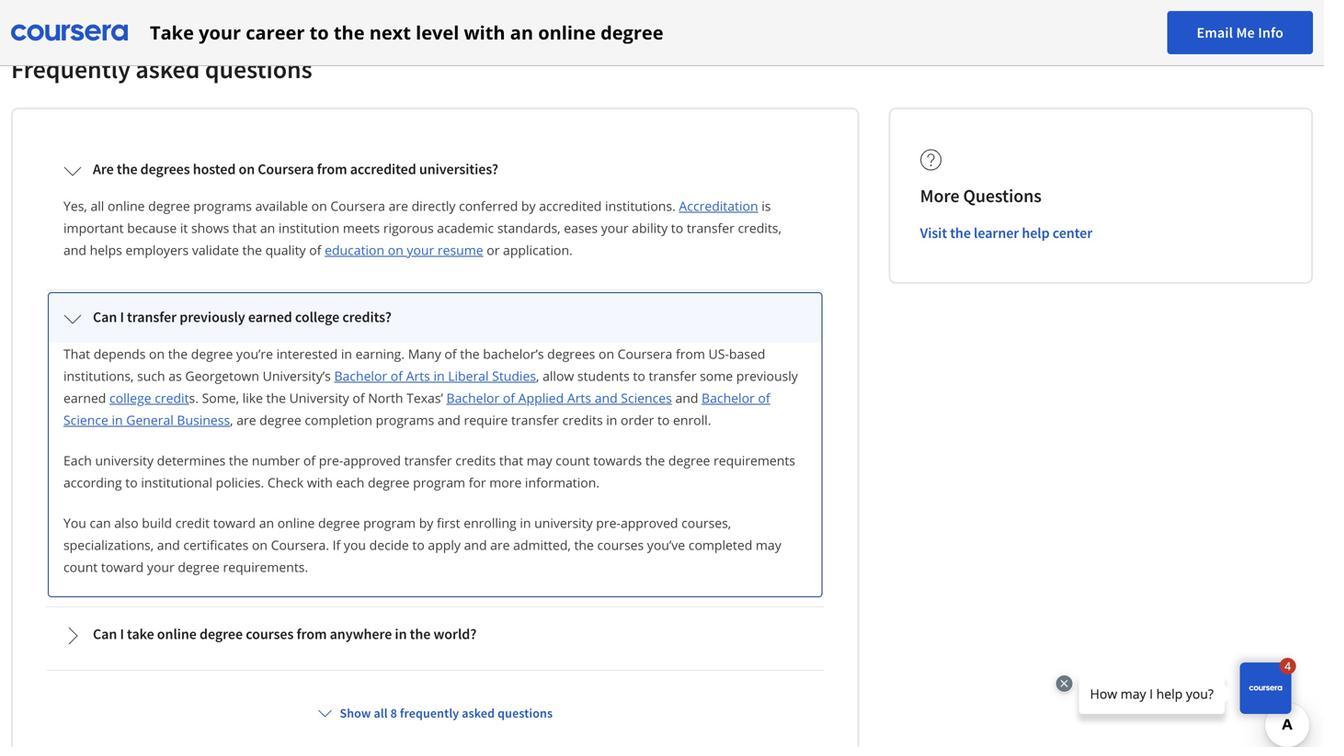 Task type: describe. For each thing, give the bounding box(es) containing it.
and down "enrolling"
[[464, 537, 487, 554]]

approved inside each university determines the number of pre-approved transfer credits that may count towards the degree requirements according to institutional policies. check with each degree program for more information.
[[343, 452, 401, 469]]

visit the learner help center link
[[920, 224, 1093, 242]]

education on your resume link
[[325, 241, 483, 259]]

program inside each university determines the number of pre-approved transfer credits that may count towards the degree requirements according to institutional policies. check with each degree program for more information.
[[413, 474, 465, 492]]

all for show
[[374, 705, 388, 722]]

allow
[[543, 367, 574, 385]]

of up college credit s. some, like the university of north texas' bachelor of applied arts and sciences and
[[391, 367, 403, 385]]

1 horizontal spatial arts
[[567, 389, 591, 407]]

programs for and
[[376, 412, 434, 429]]

you're
[[236, 345, 273, 363]]

transfer down applied
[[511, 412, 559, 429]]

number
[[252, 452, 300, 469]]

employers
[[125, 241, 189, 259]]

or
[[487, 241, 500, 259]]

institutional
[[141, 474, 212, 492]]

courses inside you can also build credit toward an online degree program by first enrolling in university pre-approved courses, specializations, and certificates on coursera. if you decide to apply and are admitted, the courses you've completed may count toward your degree requirements.
[[597, 537, 644, 554]]

helps
[[90, 241, 122, 259]]

degree inside that depends on the degree you're interested in earning. many of the bachelor's degrees on coursera from us-based institutions, such as georgetown university's
[[191, 345, 233, 363]]

completed
[[689, 537, 752, 554]]

frequently
[[11, 53, 130, 85]]

directly
[[412, 197, 456, 215]]

more
[[920, 184, 960, 207]]

your down rigorous
[[407, 241, 434, 259]]

science
[[63, 412, 108, 429]]

of inside each university determines the number of pre-approved transfer credits that may count towards the degree requirements according to institutional policies. check with each degree program for more information.
[[303, 452, 316, 469]]

the up policies.
[[229, 452, 249, 469]]

it
[[180, 219, 188, 237]]

show all 8 frequently asked questions
[[340, 705, 553, 722]]

check
[[267, 474, 304, 492]]

of inside bachelor of science in general business
[[758, 389, 770, 407]]

institutions.
[[605, 197, 676, 215]]

in inside bachelor of science in general business
[[112, 412, 123, 429]]

hosted
[[193, 160, 236, 178]]

the inside 'dropdown button'
[[117, 160, 138, 178]]

1 horizontal spatial bachelor
[[446, 389, 500, 407]]

an for program
[[259, 514, 274, 532]]

courses inside dropdown button
[[246, 625, 294, 644]]

courses,
[[682, 514, 731, 532]]

on up such
[[149, 345, 165, 363]]

the right towards
[[645, 452, 665, 469]]

policies.
[[216, 474, 264, 492]]

degree inside dropdown button
[[200, 625, 243, 644]]

if
[[333, 537, 341, 554]]

because
[[127, 219, 177, 237]]

on up "students"
[[599, 345, 614, 363]]

standards,
[[497, 219, 561, 237]]

some,
[[202, 389, 239, 407]]

applied
[[518, 389, 564, 407]]

center
[[1053, 224, 1093, 242]]

online inside you can also build credit toward an online degree program by first enrolling in university pre-approved courses, specializations, and certificates on coursera. if you decide to apply and are admitted, the courses you've completed may count toward your degree requirements.
[[277, 514, 315, 532]]

1 vertical spatial are
[[237, 412, 256, 429]]

shows
[[191, 219, 229, 237]]

conferred
[[459, 197, 518, 215]]

and down the "texas'"
[[438, 412, 461, 429]]

you
[[344, 537, 366, 554]]

general
[[126, 412, 174, 429]]

your inside you can also build credit toward an online degree program by first enrolling in university pre-approved courses, specializations, and certificates on coursera. if you decide to apply and are admitted, the courses you've completed may count toward your degree requirements.
[[147, 559, 174, 576]]

email me info button
[[1167, 11, 1313, 54]]

you can also build credit toward an online degree program by first enrolling in university pre-approved courses, specializations, and certificates on coursera. if you decide to apply and are admitted, the courses you've completed may count toward your degree requirements.
[[63, 514, 781, 576]]

apply
[[428, 537, 461, 554]]

bachelor of arts in liberal studies
[[334, 367, 536, 385]]

credits inside each university determines the number of pre-approved transfer credits that may count towards the degree requirements according to institutional policies. check with each degree program for more information.
[[455, 452, 496, 469]]

show
[[340, 705, 371, 722]]

frequently asked questions
[[11, 53, 312, 85]]

studies
[[492, 367, 536, 385]]

and inside the is important because it shows that an institution meets rigorous academic standards, eases your ability to transfer credits, and helps employers validate the quality of
[[63, 241, 86, 259]]

institution
[[278, 219, 340, 237]]

enrolling
[[464, 514, 517, 532]]

, for allow
[[536, 367, 539, 385]]

the inside dropdown button
[[410, 625, 431, 644]]

the inside you can also build credit toward an online degree program by first enrolling in university pre-approved courses, specializations, and certificates on coursera. if you decide to apply and are admitted, the courses you've completed may count toward your degree requirements.
[[574, 537, 594, 554]]

earned inside , allow students to transfer some previously earned
[[63, 389, 106, 407]]

level
[[416, 20, 459, 45]]

order
[[621, 412, 654, 429]]

of inside the is important because it shows that an institution meets rigorous academic standards, eases your ability to transfer credits, and helps employers validate the quality of
[[309, 241, 321, 259]]

academic
[[437, 219, 494, 237]]

students
[[577, 367, 630, 385]]

an for rigorous
[[260, 219, 275, 237]]

in left the order
[[606, 412, 617, 429]]

questions
[[963, 184, 1042, 207]]

from for are the degrees hosted on coursera from accredited universities?
[[317, 160, 347, 178]]

of left north
[[353, 389, 365, 407]]

can i take online degree courses from anywhere in the world? button
[[49, 611, 822, 660]]

0 vertical spatial an
[[510, 20, 533, 45]]

eases
[[564, 219, 598, 237]]

i for take
[[120, 625, 124, 644]]

education on your resume or application.
[[325, 241, 573, 259]]

0 horizontal spatial questions
[[205, 53, 312, 85]]

bachelor for studies
[[334, 367, 387, 385]]

, allow students to transfer some previously earned
[[63, 367, 798, 407]]

online inside can i take online degree courses from anywhere in the world? dropdown button
[[157, 625, 197, 644]]

bachelor for business
[[702, 389, 755, 407]]

university
[[289, 389, 349, 407]]

many
[[408, 345, 441, 363]]

rigorous
[[383, 219, 434, 237]]

your inside the is important because it shows that an institution meets rigorous academic standards, eases your ability to transfer credits, and helps employers validate the quality of
[[601, 219, 629, 237]]

frequently
[[400, 705, 459, 722]]

1 horizontal spatial are
[[389, 197, 408, 215]]

degrees inside that depends on the degree you're interested in earning. many of the bachelor's degrees on coursera from us-based institutions, such as georgetown university's
[[547, 345, 595, 363]]

bachelor of science in general business link
[[63, 389, 770, 429]]

determines
[[157, 452, 226, 469]]

8
[[390, 705, 397, 722]]

earned inside dropdown button
[[248, 308, 292, 326]]

help
[[1022, 224, 1050, 242]]

require
[[464, 412, 508, 429]]

that inside each university determines the number of pre-approved transfer credits that may count towards the degree requirements according to institutional policies. check with each degree program for more information.
[[499, 452, 523, 469]]

to right "career"
[[310, 20, 329, 45]]

can
[[90, 514, 111, 532]]

first
[[437, 514, 460, 532]]

validate
[[192, 241, 239, 259]]

0 vertical spatial toward
[[213, 514, 256, 532]]

may inside each university determines the number of pre-approved transfer credits that may count towards the degree requirements according to institutional policies. check with each degree program for more information.
[[527, 452, 552, 469]]

career
[[246, 20, 305, 45]]

degrees inside 'dropdown button'
[[140, 160, 190, 178]]

liberal
[[448, 367, 489, 385]]

s.
[[189, 389, 199, 407]]

0 vertical spatial asked
[[136, 53, 200, 85]]

with inside each university determines the number of pre-approved transfer credits that may count towards the degree requirements according to institutional policies. check with each degree program for more information.
[[307, 474, 333, 492]]

can for can i transfer previously earned college credits?
[[93, 308, 117, 326]]

for
[[469, 474, 486, 492]]

that inside the is important because it shows that an institution meets rigorous academic standards, eases your ability to transfer credits, and helps employers validate the quality of
[[233, 219, 257, 237]]

i for transfer
[[120, 308, 124, 326]]

collapsed list
[[42, 139, 828, 675]]

can i take online degree courses from anywhere in the world?
[[93, 625, 477, 644]]

such
[[137, 367, 165, 385]]

0 horizontal spatial toward
[[101, 559, 144, 576]]

to inside the is important because it shows that an institution meets rigorous academic standards, eases your ability to transfer credits, and helps employers validate the quality of
[[671, 219, 683, 237]]

programs for available
[[193, 197, 252, 215]]

bachelor of science in general business
[[63, 389, 770, 429]]

learner
[[974, 224, 1019, 242]]

transfer inside dropdown button
[[127, 308, 177, 326]]

1 horizontal spatial coursera
[[330, 197, 385, 215]]

in up the "texas'"
[[434, 367, 445, 385]]

bachelor of applied arts and sciences link
[[446, 389, 672, 407]]

coursera.
[[271, 537, 329, 554]]

college credit s. some, like the university of north texas' bachelor of applied arts and sciences and
[[109, 389, 702, 407]]

available
[[255, 197, 308, 215]]

0 vertical spatial by
[[521, 197, 536, 215]]

by inside you can also build credit toward an online degree program by first enrolling in university pre-approved courses, specializations, and certificates on coursera. if you decide to apply and are admitted, the courses you've completed may count toward your degree requirements.
[[419, 514, 433, 532]]

college inside dropdown button
[[295, 308, 339, 326]]

from for can i take online degree courses from anywhere in the world?
[[297, 625, 327, 644]]

is important because it shows that an institution meets rigorous academic standards, eases your ability to transfer credits, and helps employers validate the quality of
[[63, 197, 782, 259]]

that depends on the degree you're interested in earning. many of the bachelor's degrees on coursera from us-based institutions, such as georgetown university's
[[63, 345, 765, 385]]

coursera inside that depends on the degree you're interested in earning. many of the bachelor's degrees on coursera from us-based institutions, such as georgetown university's
[[618, 345, 672, 363]]

information.
[[525, 474, 600, 492]]



Task type: locate. For each thing, give the bounding box(es) containing it.
asked down take on the left top of page
[[136, 53, 200, 85]]

take your career to the next level with an online degree
[[150, 20, 664, 45]]

are
[[389, 197, 408, 215], [237, 412, 256, 429], [490, 537, 510, 554]]

1 vertical spatial toward
[[101, 559, 144, 576]]

0 horizontal spatial bachelor
[[334, 367, 387, 385]]

universities?
[[419, 160, 498, 178]]

can
[[93, 308, 117, 326], [93, 625, 117, 644]]

i up the depends
[[120, 308, 124, 326]]

courses left you've
[[597, 537, 644, 554]]

0 horizontal spatial ,
[[230, 412, 233, 429]]

0 horizontal spatial count
[[63, 559, 98, 576]]

to inside , allow students to transfer some previously earned
[[633, 367, 645, 385]]

1 vertical spatial count
[[63, 559, 98, 576]]

0 vertical spatial coursera
[[258, 160, 314, 178]]

programs
[[193, 197, 252, 215], [376, 412, 434, 429]]

2 i from the top
[[120, 625, 124, 644]]

0 vertical spatial with
[[464, 20, 505, 45]]

quality
[[265, 241, 306, 259]]

0 horizontal spatial that
[[233, 219, 257, 237]]

by up standards,
[[521, 197, 536, 215]]

1 horizontal spatial that
[[499, 452, 523, 469]]

0 vertical spatial that
[[233, 219, 257, 237]]

anywhere
[[330, 625, 392, 644]]

is
[[762, 197, 771, 215]]

university up according at the bottom left of the page
[[95, 452, 154, 469]]

with
[[464, 20, 505, 45], [307, 474, 333, 492]]

0 vertical spatial count
[[556, 452, 590, 469]]

credit
[[155, 389, 189, 407], [175, 514, 210, 532]]

are down like
[[237, 412, 256, 429]]

frequently asked questions element
[[11, 52, 1313, 748]]

your down institutions.
[[601, 219, 629, 237]]

0 vertical spatial may
[[527, 452, 552, 469]]

may up 'information.'
[[527, 452, 552, 469]]

completion
[[305, 412, 372, 429]]

of down studies
[[503, 389, 515, 407]]

all left "8"
[[374, 705, 388, 722]]

pre- inside you can also build credit toward an online degree program by first enrolling in university pre-approved courses, specializations, and certificates on coursera. if you decide to apply and are admitted, the courses you've completed may count toward your degree requirements.
[[596, 514, 621, 532]]

approved inside you can also build credit toward an online degree program by first enrolling in university pre-approved courses, specializations, and certificates on coursera. if you decide to apply and are admitted, the courses you've completed may count toward your degree requirements.
[[621, 514, 678, 532]]

are down "enrolling"
[[490, 537, 510, 554]]

program left for
[[413, 474, 465, 492]]

can inside the can i transfer previously earned college credits? dropdown button
[[93, 308, 117, 326]]

0 vertical spatial college
[[295, 308, 339, 326]]

specializations,
[[63, 537, 154, 554]]

in left the "earning."
[[341, 345, 352, 363]]

0 horizontal spatial may
[[527, 452, 552, 469]]

in inside that depends on the degree you're interested in earning. many of the bachelor's degrees on coursera from us-based institutions, such as georgetown university's
[[341, 345, 352, 363]]

2 horizontal spatial bachelor
[[702, 389, 755, 407]]

can up the depends
[[93, 308, 117, 326]]

college up 'general'
[[109, 389, 151, 407]]

to inside each university determines the number of pre-approved transfer credits that may count towards the degree requirements according to institutional policies. check with each degree program for more information.
[[125, 474, 138, 492]]

the left 'next'
[[334, 20, 365, 45]]

from
[[317, 160, 347, 178], [676, 345, 705, 363], [297, 625, 327, 644]]

previously inside , allow students to transfer some previously earned
[[736, 367, 798, 385]]

institutions,
[[63, 367, 134, 385]]

credits,
[[738, 219, 782, 237]]

previously up you're
[[180, 308, 245, 326]]

bachelor of arts in liberal studies link
[[334, 367, 536, 385]]

bachelor down 'some'
[[702, 389, 755, 407]]

, inside , allow students to transfer some previously earned
[[536, 367, 539, 385]]

0 horizontal spatial arts
[[406, 367, 430, 385]]

asked right frequently
[[462, 705, 495, 722]]

0 horizontal spatial credits
[[455, 452, 496, 469]]

credits?
[[342, 308, 392, 326]]

0 horizontal spatial pre-
[[319, 452, 343, 469]]

0 horizontal spatial university
[[95, 452, 154, 469]]

transfer inside , allow students to transfer some previously earned
[[649, 367, 697, 385]]

you've
[[647, 537, 685, 554]]

and down important
[[63, 241, 86, 259]]

online
[[538, 20, 596, 45], [108, 197, 145, 215], [277, 514, 315, 532], [157, 625, 197, 644]]

0 horizontal spatial courses
[[246, 625, 294, 644]]

1 horizontal spatial by
[[521, 197, 536, 215]]

1 vertical spatial may
[[756, 537, 781, 554]]

1 vertical spatial by
[[419, 514, 433, 532]]

asked inside dropdown button
[[462, 705, 495, 722]]

questions inside dropdown button
[[498, 705, 553, 722]]

0 vertical spatial approved
[[343, 452, 401, 469]]

2 vertical spatial coursera
[[618, 345, 672, 363]]

2 vertical spatial an
[[259, 514, 274, 532]]

1 horizontal spatial accredited
[[539, 197, 602, 215]]

2 horizontal spatial coursera
[[618, 345, 672, 363]]

program
[[413, 474, 465, 492], [363, 514, 416, 532]]

are up rigorous
[[389, 197, 408, 215]]

0 vertical spatial from
[[317, 160, 347, 178]]

earned up you're
[[248, 308, 292, 326]]

to right according at the bottom left of the page
[[125, 474, 138, 492]]

degrees left hosted
[[140, 160, 190, 178]]

important
[[63, 219, 124, 237]]

1 vertical spatial an
[[260, 219, 275, 237]]

1 vertical spatial can
[[93, 625, 117, 644]]

all
[[91, 197, 104, 215], [374, 705, 388, 722]]

toward
[[213, 514, 256, 532], [101, 559, 144, 576]]

1 vertical spatial programs
[[376, 412, 434, 429]]

in up admitted, on the bottom of page
[[520, 514, 531, 532]]

the right admitted, on the bottom of page
[[574, 537, 594, 554]]

0 vertical spatial credits
[[562, 412, 603, 429]]

each
[[336, 474, 364, 492]]

1 horizontal spatial ,
[[536, 367, 539, 385]]

0 vertical spatial arts
[[406, 367, 430, 385]]

2 vertical spatial are
[[490, 537, 510, 554]]

may inside you can also build credit toward an online degree program by first enrolling in university pre-approved courses, specializations, and certificates on coursera. if you decide to apply and are admitted, the courses you've completed may count toward your degree requirements.
[[756, 537, 781, 554]]

0 horizontal spatial by
[[419, 514, 433, 532]]

1 horizontal spatial pre-
[[596, 514, 621, 532]]

of up check
[[303, 452, 316, 469]]

all for yes,
[[91, 197, 104, 215]]

0 vertical spatial credit
[[155, 389, 189, 407]]

certificates
[[183, 537, 249, 554]]

1 horizontal spatial approved
[[621, 514, 678, 532]]

of
[[309, 241, 321, 259], [445, 345, 457, 363], [391, 367, 403, 385], [353, 389, 365, 407], [503, 389, 515, 407], [758, 389, 770, 407], [303, 452, 316, 469]]

0 vertical spatial accredited
[[350, 160, 416, 178]]

an inside the is important because it shows that an institution meets rigorous academic standards, eases your ability to transfer credits, and helps employers validate the quality of
[[260, 219, 275, 237]]

accreditation link
[[679, 197, 758, 215]]

with right level
[[464, 20, 505, 45]]

transfer inside each university determines the number of pre-approved transfer credits that may count towards the degree requirements according to institutional policies. check with each degree program for more information.
[[404, 452, 452, 469]]

, for are
[[230, 412, 233, 429]]

an up 'coursera.'
[[259, 514, 274, 532]]

approved up each on the bottom of page
[[343, 452, 401, 469]]

2 vertical spatial from
[[297, 625, 327, 644]]

credit down as
[[155, 389, 189, 407]]

the right like
[[266, 389, 286, 407]]

coursera up the available at the left of page
[[258, 160, 314, 178]]

to right ability
[[671, 219, 683, 237]]

2 horizontal spatial are
[[490, 537, 510, 554]]

0 horizontal spatial accredited
[[350, 160, 416, 178]]

toward up the certificates
[[213, 514, 256, 532]]

credit inside you can also build credit toward an online degree program by first enrolling in university pre-approved courses, specializations, and certificates on coursera. if you decide to apply and are admitted, the courses you've completed may count toward your degree requirements.
[[175, 514, 210, 532]]

yes, all online degree programs available on coursera are directly conferred by accredited institutions. accreditation
[[63, 197, 758, 215]]

1 horizontal spatial degrees
[[547, 345, 595, 363]]

bachelor's
[[483, 345, 544, 363]]

enroll.
[[673, 412, 711, 429]]

bachelor up , are degree completion programs and require transfer credits in order to enroll.
[[446, 389, 500, 407]]

are
[[93, 160, 114, 178]]

depends
[[94, 345, 146, 363]]

0 vertical spatial programs
[[193, 197, 252, 215]]

to inside you can also build credit toward an online degree program by first enrolling in university pre-approved courses, specializations, and certificates on coursera. if you decide to apply and are admitted, the courses you've completed may count toward your degree requirements.
[[412, 537, 425, 554]]

asked
[[136, 53, 200, 85], [462, 705, 495, 722]]

0 vertical spatial ,
[[536, 367, 539, 385]]

more
[[489, 474, 522, 492]]

program inside you can also build credit toward an online degree program by first enrolling in university pre-approved courses, specializations, and certificates on coursera. if you decide to apply and are admitted, the courses you've completed may count toward your degree requirements.
[[363, 514, 416, 532]]

0 vertical spatial previously
[[180, 308, 245, 326]]

you
[[63, 514, 86, 532]]

texas'
[[407, 389, 443, 407]]

your right take on the left top of page
[[199, 20, 241, 45]]

previously down 'based'
[[736, 367, 798, 385]]

programs up shows
[[193, 197, 252, 215]]

university's
[[263, 367, 331, 385]]

1 vertical spatial credit
[[175, 514, 210, 532]]

1 vertical spatial pre-
[[596, 514, 621, 532]]

1 horizontal spatial programs
[[376, 412, 434, 429]]

college credit link
[[109, 389, 189, 407]]

earned
[[248, 308, 292, 326], [63, 389, 106, 407]]

of down institution
[[309, 241, 321, 259]]

in
[[341, 345, 352, 363], [434, 367, 445, 385], [112, 412, 123, 429], [606, 412, 617, 429], [520, 514, 531, 532], [395, 625, 407, 644]]

coursera inside 'dropdown button'
[[258, 160, 314, 178]]

accreditation
[[679, 197, 758, 215]]

like
[[242, 389, 263, 407]]

accredited inside 'dropdown button'
[[350, 160, 416, 178]]

, down some,
[[230, 412, 233, 429]]

on inside you can also build credit toward an online degree program by first enrolling in university pre-approved courses, specializations, and certificates on coursera. if you decide to apply and are admitted, the courses you've completed may count toward your degree requirements.
[[252, 537, 268, 554]]

degree
[[601, 20, 664, 45], [148, 197, 190, 215], [191, 345, 233, 363], [259, 412, 301, 429], [668, 452, 710, 469], [368, 474, 410, 492], [318, 514, 360, 532], [178, 559, 220, 576], [200, 625, 243, 644]]

0 vertical spatial questions
[[205, 53, 312, 85]]

credit up the certificates
[[175, 514, 210, 532]]

from inside are the degrees hosted on coursera from accredited universities? 'dropdown button'
[[317, 160, 347, 178]]

1 vertical spatial credits
[[455, 452, 496, 469]]

also
[[114, 514, 139, 532]]

pre-
[[319, 452, 343, 469], [596, 514, 621, 532]]

1 vertical spatial previously
[[736, 367, 798, 385]]

1 vertical spatial program
[[363, 514, 416, 532]]

1 vertical spatial asked
[[462, 705, 495, 722]]

earning.
[[355, 345, 405, 363]]

0 horizontal spatial college
[[109, 389, 151, 407]]

by
[[521, 197, 536, 215], [419, 514, 433, 532]]

me
[[1236, 23, 1255, 42]]

1 vertical spatial accredited
[[539, 197, 602, 215]]

1 horizontal spatial asked
[[462, 705, 495, 722]]

show all 8 frequently asked questions button
[[310, 697, 560, 730]]

questions
[[205, 53, 312, 85], [498, 705, 553, 722]]

the right visit
[[950, 224, 971, 242]]

transfer inside the is important because it shows that an institution meets rigorous academic standards, eases your ability to transfer credits, and helps employers validate the quality of
[[687, 219, 735, 237]]

and down build
[[157, 537, 180, 554]]

count down 'specializations,'
[[63, 559, 98, 576]]

can inside can i take online degree courses from anywhere in the world? dropdown button
[[93, 625, 117, 644]]

georgetown
[[185, 367, 259, 385]]

sciences
[[621, 389, 672, 407]]

can for can i take online degree courses from anywhere in the world?
[[93, 625, 117, 644]]

to right the order
[[657, 412, 670, 429]]

0 vertical spatial pre-
[[319, 452, 343, 469]]

your down build
[[147, 559, 174, 576]]

previously inside dropdown button
[[180, 308, 245, 326]]

program up decide
[[363, 514, 416, 532]]

according
[[63, 474, 122, 492]]

1 horizontal spatial earned
[[248, 308, 292, 326]]

bachelor inside bachelor of science in general business
[[702, 389, 755, 407]]

count inside each university determines the number of pre-approved transfer credits that may count towards the degree requirements according to institutional policies. check with each degree program for more information.
[[556, 452, 590, 469]]

all inside dropdown button
[[374, 705, 388, 722]]

0 horizontal spatial previously
[[180, 308, 245, 326]]

all right "yes,"
[[91, 197, 104, 215]]

of down 'based'
[[758, 389, 770, 407]]

accredited up eases
[[539, 197, 602, 215]]

1 can from the top
[[93, 308, 117, 326]]

0 horizontal spatial are
[[237, 412, 256, 429]]

degrees up allow
[[547, 345, 595, 363]]

all inside collapsed list
[[91, 197, 104, 215]]

1 horizontal spatial credits
[[562, 412, 603, 429]]

that right shows
[[233, 219, 257, 237]]

the up as
[[168, 345, 188, 363]]

university inside each university determines the number of pre-approved transfer credits that may count towards the degree requirements according to institutional policies. check with each degree program for more information.
[[95, 452, 154, 469]]

an down the available at the left of page
[[260, 219, 275, 237]]

count inside you can also build credit toward an online degree program by first enrolling in university pre-approved courses, specializations, and certificates on coursera. if you decide to apply and are admitted, the courses you've completed may count toward your degree requirements.
[[63, 559, 98, 576]]

an right level
[[510, 20, 533, 45]]

1 horizontal spatial courses
[[597, 537, 644, 554]]

resume
[[438, 241, 483, 259]]

transfer down bachelor of science in general business
[[404, 452, 452, 469]]

info
[[1258, 23, 1284, 42]]

1 horizontal spatial may
[[756, 537, 781, 554]]

1 vertical spatial all
[[374, 705, 388, 722]]

1 horizontal spatial questions
[[498, 705, 553, 722]]

coursera
[[258, 160, 314, 178], [330, 197, 385, 215], [618, 345, 672, 363]]

previously
[[180, 308, 245, 326], [736, 367, 798, 385]]

0 vertical spatial university
[[95, 452, 154, 469]]

from inside can i take online degree courses from anywhere in the world? dropdown button
[[297, 625, 327, 644]]

on inside 'dropdown button'
[[239, 160, 255, 178]]

1 horizontal spatial university
[[534, 514, 593, 532]]

on right hosted
[[239, 160, 255, 178]]

credits down bachelor of applied arts and sciences link
[[562, 412, 603, 429]]

to left the apply
[[412, 537, 425, 554]]

arts down many
[[406, 367, 430, 385]]

i left the take
[[120, 625, 124, 644]]

1 vertical spatial university
[[534, 514, 593, 532]]

an inside you can also build credit toward an online degree program by first enrolling in university pre-approved courses, specializations, and certificates on coursera. if you decide to apply and are admitted, the courses you've completed may count toward your degree requirements.
[[259, 514, 274, 532]]

1 vertical spatial that
[[499, 452, 523, 469]]

, left allow
[[536, 367, 539, 385]]

approved up you've
[[621, 514, 678, 532]]

may right completed
[[756, 537, 781, 554]]

1 vertical spatial ,
[[230, 412, 233, 429]]

pre- up each on the bottom of page
[[319, 452, 343, 469]]

0 horizontal spatial programs
[[193, 197, 252, 215]]

1 vertical spatial degrees
[[547, 345, 595, 363]]

approved
[[343, 452, 401, 469], [621, 514, 678, 532]]

may
[[527, 452, 552, 469], [756, 537, 781, 554]]

as
[[169, 367, 182, 385]]

earned up science
[[63, 389, 106, 407]]

and down "students"
[[595, 389, 618, 407]]

1 i from the top
[[120, 308, 124, 326]]

0 vertical spatial are
[[389, 197, 408, 215]]

0 vertical spatial all
[[91, 197, 104, 215]]

arts down allow
[[567, 389, 591, 407]]

and up enroll.
[[675, 389, 698, 407]]

1 horizontal spatial with
[[464, 20, 505, 45]]

university inside you can also build credit toward an online degree program by first enrolling in university pre-approved courses, specializations, and certificates on coursera. if you decide to apply and are admitted, the courses you've completed may count toward your degree requirements.
[[534, 514, 593, 532]]

can left the take
[[93, 625, 117, 644]]

1 vertical spatial questions
[[498, 705, 553, 722]]

on
[[239, 160, 255, 178], [311, 197, 327, 215], [388, 241, 403, 259], [149, 345, 165, 363], [599, 345, 614, 363], [252, 537, 268, 554]]

are the degrees hosted on coursera from accredited universities? button
[[49, 145, 822, 195]]

0 vertical spatial can
[[93, 308, 117, 326]]

to up 'sciences'
[[633, 367, 645, 385]]

from inside that depends on the degree you're interested in earning. many of the bachelor's degrees on coursera from us-based institutions, such as georgetown university's
[[676, 345, 705, 363]]

north
[[368, 389, 403, 407]]

1 vertical spatial coursera
[[330, 197, 385, 215]]

on down rigorous
[[388, 241, 403, 259]]

0 horizontal spatial with
[[307, 474, 333, 492]]

an
[[510, 20, 533, 45], [260, 219, 275, 237], [259, 514, 274, 532]]

ability
[[632, 219, 668, 237]]

pre- down 'information.'
[[596, 514, 621, 532]]

towards
[[593, 452, 642, 469]]

in right anywhere
[[395, 625, 407, 644]]

bachelor down the "earning."
[[334, 367, 387, 385]]

1 horizontal spatial all
[[374, 705, 388, 722]]

university up admitted, on the bottom of page
[[534, 514, 593, 532]]

in inside you can also build credit toward an online degree program by first enrolling in university pre-approved courses, specializations, and certificates on coursera. if you decide to apply and are admitted, the courses you've completed may count toward your degree requirements.
[[520, 514, 531, 532]]

of inside that depends on the degree you're interested in earning. many of the bachelor's degrees on coursera from us-based institutions, such as georgetown university's
[[445, 345, 457, 363]]

1 vertical spatial earned
[[63, 389, 106, 407]]

toward down 'specializations,'
[[101, 559, 144, 576]]

transfer up 'sciences'
[[649, 367, 697, 385]]

count up 'information.'
[[556, 452, 590, 469]]

business
[[177, 412, 230, 429]]

on up institution
[[311, 197, 327, 215]]

that up more on the left bottom of page
[[499, 452, 523, 469]]

the right are
[[117, 160, 138, 178]]

the up liberal
[[460, 345, 480, 363]]

coursera image
[[11, 18, 128, 47]]

credits up for
[[455, 452, 496, 469]]

each
[[63, 452, 92, 469]]

admitted,
[[513, 537, 571, 554]]

the left world?
[[410, 625, 431, 644]]

coursera up meets
[[330, 197, 385, 215]]

in inside dropdown button
[[395, 625, 407, 644]]

pre- inside each university determines the number of pre-approved transfer credits that may count towards the degree requirements according to institutional policies. check with each degree program for more information.
[[319, 452, 343, 469]]

2 can from the top
[[93, 625, 117, 644]]

1 vertical spatial courses
[[246, 625, 294, 644]]

0 horizontal spatial asked
[[136, 53, 200, 85]]

1 vertical spatial from
[[676, 345, 705, 363]]

take
[[127, 625, 154, 644]]

0 horizontal spatial all
[[91, 197, 104, 215]]

0 vertical spatial i
[[120, 308, 124, 326]]

meets
[[343, 219, 380, 237]]

courses down the 'requirements.'
[[246, 625, 294, 644]]

1 vertical spatial i
[[120, 625, 124, 644]]

can i transfer previously earned college credits? button
[[49, 293, 822, 343]]

the inside the is important because it shows that an institution meets rigorous academic standards, eases your ability to transfer credits, and helps employers validate the quality of
[[242, 241, 262, 259]]

requirements
[[714, 452, 795, 469]]

1 horizontal spatial college
[[295, 308, 339, 326]]

0 horizontal spatial approved
[[343, 452, 401, 469]]

are inside you can also build credit toward an online degree program by first enrolling in university pre-approved courses, specializations, and certificates on coursera. if you decide to apply and are admitted, the courses you've completed may count toward your degree requirements.
[[490, 537, 510, 554]]

transfer up the depends
[[127, 308, 177, 326]]

from left us-
[[676, 345, 705, 363]]

from left anywhere
[[297, 625, 327, 644]]



Task type: vqa. For each thing, say whether or not it's contained in the screenshot.
If
yes



